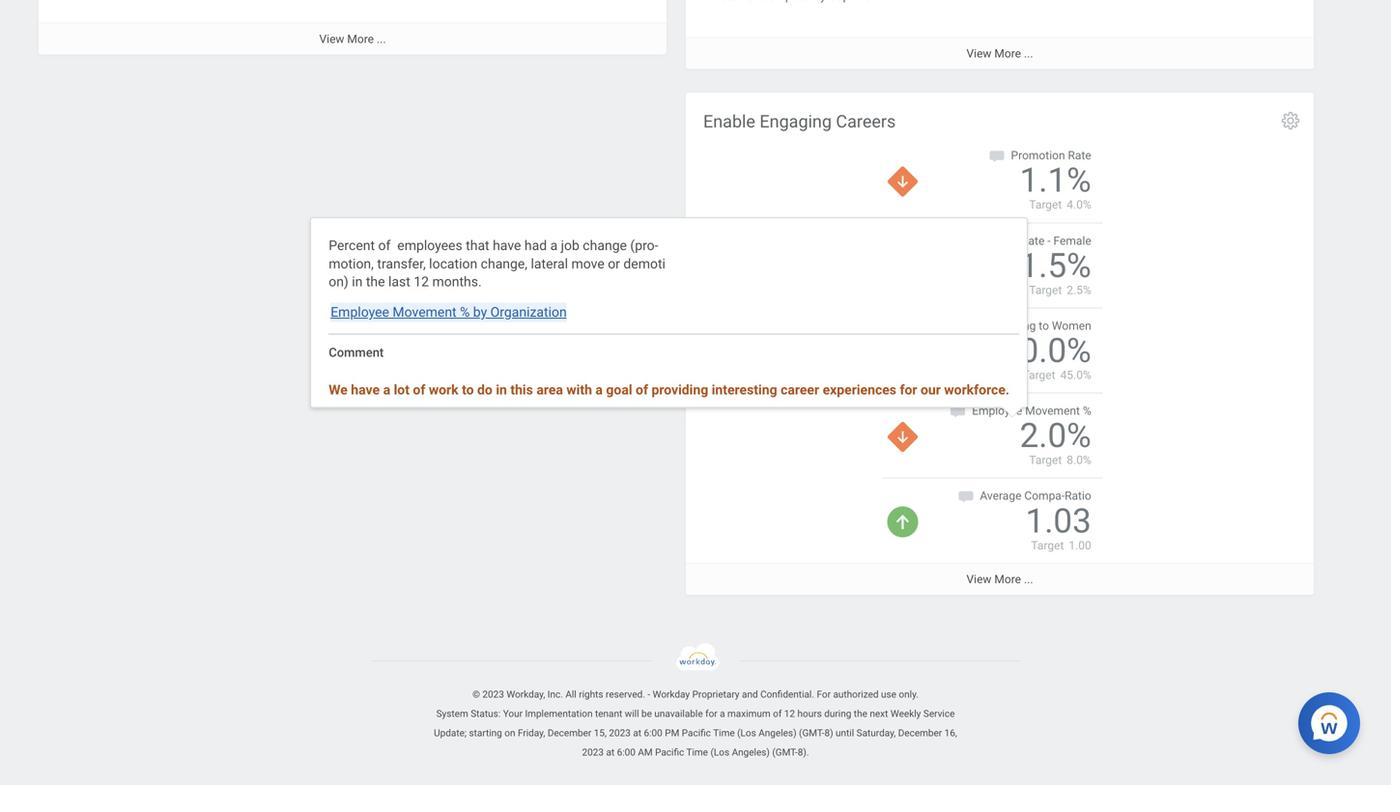 Task type: vqa. For each thing, say whether or not it's contained in the screenshot.
2nd the elections
no



Task type: locate. For each thing, give the bounding box(es) containing it.
your
[[503, 708, 523, 720]]

1 horizontal spatial (los
[[737, 728, 756, 739]]

12 right last
[[414, 274, 429, 290]]

a inside that have had a job change (pro motion, transfer, location change, lateral
[[550, 238, 558, 254]]

1 horizontal spatial employee
[[972, 405, 1023, 418]]

move or demoti
[[572, 256, 666, 272]]

workday
[[653, 689, 690, 701]]

a
[[550, 238, 558, 254], [383, 382, 390, 398], [596, 382, 603, 398], [720, 708, 725, 720]]

at
[[633, 728, 642, 739], [606, 747, 615, 759]]

have right we
[[351, 382, 380, 398]]

0 horizontal spatial in
[[352, 274, 363, 290]]

time down 'unavailable'
[[687, 747, 708, 759]]

0 vertical spatial 12
[[414, 274, 429, 290]]

goal
[[606, 382, 633, 398]]

1.1% target 4.0%
[[1020, 161, 1092, 212]]

2 vertical spatial view
[[967, 573, 992, 586]]

view more ... inside competency gap analysis element
[[967, 47, 1034, 60]]

2 vertical spatial view more ...
[[967, 573, 1034, 586]]

promotion rate - female
[[965, 234, 1092, 248]]

a down proprietary
[[720, 708, 725, 720]]

percent of employees
[[329, 238, 466, 254]]

engaging
[[760, 112, 832, 132]]

0 horizontal spatial 6:00
[[617, 747, 636, 759]]

promotion rate
[[1011, 149, 1092, 162]]

employee for employee movement %
[[972, 405, 1023, 418]]

all
[[930, 319, 942, 333]]

1 vertical spatial to
[[462, 382, 474, 398]]

compa-
[[1025, 490, 1065, 503]]

up good image
[[887, 507, 918, 538]]

only.
[[899, 689, 919, 701]]

in right the do
[[496, 382, 507, 398]]

time down maximum
[[713, 728, 735, 739]]

employee inside enable engaging careers element
[[972, 405, 1023, 418]]

2 vertical spatial more
[[995, 573, 1021, 586]]

employees
[[397, 238, 463, 254]]

1 vertical spatial have
[[351, 382, 380, 398]]

the left last
[[366, 274, 385, 290]]

2 vertical spatial ...
[[1024, 573, 1034, 586]]

1 horizontal spatial 2023
[[582, 747, 604, 759]]

1 vertical spatial rate
[[1022, 234, 1045, 248]]

more inside enable engaging careers element
[[995, 573, 1021, 586]]

6:00 left pm
[[644, 728, 663, 739]]

confidential.
[[761, 689, 815, 701]]

1 vertical spatial time
[[687, 747, 708, 759]]

1 horizontal spatial (gmt-
[[799, 728, 825, 739]]

movement inside the that have had a job change (pro motion, transfer, location change, lateral dialog
[[393, 304, 457, 320]]

on
[[505, 728, 516, 739]]

45.0%
[[1061, 369, 1092, 382]]

the inside the that have had a job change (pro motion, transfer, location change, lateral dialog
[[366, 274, 385, 290]]

2 vertical spatial 2023
[[582, 747, 604, 759]]

0 horizontal spatial have
[[351, 382, 380, 398]]

enable engaging careers element
[[686, 93, 1314, 595]]

view inside enable engaging careers element
[[967, 573, 992, 586]]

target inside 1.03 target 1.00
[[1031, 539, 1064, 553]]

target left the 4.0%
[[1029, 198, 1062, 212]]

movement down in the last 12 months.
[[393, 304, 457, 320]]

target left 1.00
[[1031, 539, 1064, 553]]

0 horizontal spatial %
[[460, 304, 470, 320]]

2023
[[483, 689, 504, 701], [609, 728, 631, 739], [582, 747, 604, 759]]

for down proprietary
[[706, 708, 718, 720]]

1 horizontal spatial rate
[[1068, 149, 1092, 162]]

that have had a job change (pro motion, transfer, location change, lateral dialog
[[310, 218, 1028, 428]]

0 horizontal spatial movement
[[393, 304, 457, 320]]

0 horizontal spatial time
[[687, 747, 708, 759]]

2 horizontal spatial 2023
[[609, 728, 631, 739]]

0 vertical spatial view more ...
[[319, 32, 386, 46]]

footer
[[0, 644, 1392, 763]]

1 horizontal spatial december
[[898, 728, 942, 739]]

1 vertical spatial in
[[496, 382, 507, 398]]

on)
[[329, 274, 349, 290]]

of inside enable engaging careers element
[[916, 319, 927, 333]]

and
[[742, 689, 758, 701]]

1 horizontal spatial at
[[633, 728, 642, 739]]

1 vertical spatial ...
[[1024, 47, 1034, 60]]

for left our at the right
[[900, 382, 918, 398]]

target up employee movement %
[[1023, 369, 1056, 382]]

target for 1.5%
[[1029, 283, 1062, 297]]

1 vertical spatial at
[[606, 747, 615, 759]]

1 vertical spatial -
[[648, 689, 650, 701]]

1 horizontal spatial for
[[900, 382, 918, 398]]

target inside 60.0% target 45.0%
[[1023, 369, 1056, 382]]

of left all
[[916, 319, 927, 333]]

have
[[493, 238, 521, 254], [351, 382, 380, 398]]

movement inside enable engaging careers element
[[1026, 405, 1080, 418]]

0 vertical spatial 2023
[[483, 689, 504, 701]]

- up be
[[648, 689, 650, 701]]

careers
[[836, 112, 896, 132]]

rate for promotion rate - female
[[1022, 234, 1045, 248]]

1 horizontal spatial -
[[1048, 234, 1051, 248]]

0 vertical spatial rate
[[1068, 149, 1092, 162]]

movement down 45.0%
[[1026, 405, 1080, 418]]

workforce.
[[944, 382, 1010, 398]]

0 vertical spatial the
[[366, 274, 385, 290]]

0 vertical spatial employee
[[331, 304, 389, 320]]

tenant
[[595, 708, 623, 720]]

2 december from the left
[[898, 728, 942, 739]]

view inside competency gap analysis element
[[967, 47, 992, 60]]

0 vertical spatial in
[[352, 274, 363, 290]]

1 december from the left
[[548, 728, 592, 739]]

to right going
[[1039, 319, 1049, 333]]

target for 1.1%
[[1029, 198, 1062, 212]]

1 vertical spatial 6:00
[[617, 747, 636, 759]]

the left the next
[[854, 708, 868, 720]]

rate
[[1068, 149, 1092, 162], [1022, 234, 1045, 248]]

- inside enable engaging careers element
[[1048, 234, 1051, 248]]

service
[[924, 708, 955, 720]]

weekly
[[891, 708, 921, 720]]

have up change,
[[493, 238, 521, 254]]

1 horizontal spatial the
[[854, 708, 868, 720]]

0 horizontal spatial the
[[366, 274, 385, 290]]

we have a lot of work to do in this area with a goal of providing interesting career experiences for our workforce.
[[329, 382, 1010, 398]]

1 horizontal spatial 6:00
[[644, 728, 663, 739]]

1 vertical spatial 2023
[[609, 728, 631, 739]]

...
[[377, 32, 386, 46], [1024, 47, 1034, 60], [1024, 573, 1034, 586]]

transfer,
[[377, 256, 426, 272]]

employee inside the that have had a job change (pro motion, transfer, location change, lateral dialog
[[331, 304, 389, 320]]

comment
[[329, 345, 384, 360]]

in right on)
[[352, 274, 363, 290]]

a left 'job'
[[550, 238, 558, 254]]

0 horizontal spatial to
[[462, 382, 474, 398]]

the
[[366, 274, 385, 290], [854, 708, 868, 720]]

12
[[414, 274, 429, 290], [784, 708, 795, 720]]

12 down 'confidential.'
[[784, 708, 795, 720]]

0 vertical spatial ...
[[377, 32, 386, 46]]

target for 60.0%
[[1023, 369, 1056, 382]]

0 vertical spatial time
[[713, 728, 735, 739]]

friday,
[[518, 728, 545, 739]]

1 vertical spatial 12
[[784, 708, 795, 720]]

have for motion,
[[493, 238, 521, 254]]

for
[[900, 382, 918, 398], [706, 708, 718, 720]]

1 horizontal spatial time
[[713, 728, 735, 739]]

2023 right © at bottom left
[[483, 689, 504, 701]]

2023 down 15,
[[582, 747, 604, 759]]

1 horizontal spatial movement
[[1026, 405, 1080, 418]]

1 vertical spatial (gmt-
[[772, 747, 798, 759]]

1 horizontal spatial %
[[905, 319, 913, 333]]

% inside the that have had a job change (pro motion, transfer, location change, lateral dialog
[[460, 304, 470, 320]]

pacific right pm
[[682, 728, 711, 739]]

0 horizontal spatial for
[[706, 708, 718, 720]]

december down implementation
[[548, 728, 592, 739]]

to left the do
[[462, 382, 474, 398]]

% left 'by'
[[460, 304, 470, 320]]

average
[[980, 490, 1022, 503]]

1 horizontal spatial have
[[493, 238, 521, 254]]

2 horizontal spatial %
[[1083, 405, 1092, 418]]

% down 45.0%
[[1083, 405, 1092, 418]]

promotion up the promotion rate - female
[[1011, 149, 1065, 162]]

0 vertical spatial (gmt-
[[799, 728, 825, 739]]

1 vertical spatial for
[[706, 708, 718, 720]]

0 vertical spatial at
[[633, 728, 642, 739]]

1 vertical spatial the
[[854, 708, 868, 720]]

movement
[[393, 304, 457, 320], [1026, 405, 1080, 418]]

% left all
[[905, 319, 913, 333]]

1 vertical spatial pacific
[[655, 747, 684, 759]]

0 vertical spatial have
[[493, 238, 521, 254]]

pacific
[[682, 728, 711, 739], [655, 747, 684, 759]]

2023 right 15,
[[609, 728, 631, 739]]

december down weekly
[[898, 728, 942, 739]]

at down will
[[633, 728, 642, 739]]

1 vertical spatial promotion
[[965, 234, 1019, 248]]

target inside the 1.5% target 2.5%
[[1029, 283, 1062, 297]]

1.00
[[1069, 539, 1092, 553]]

employee down on)
[[331, 304, 389, 320]]

this
[[511, 382, 533, 398]]

1.5% target 2.5%
[[1020, 246, 1092, 297]]

rate left female
[[1022, 234, 1045, 248]]

employee movement % by organization
[[331, 304, 567, 320]]

employee
[[331, 304, 389, 320], [972, 405, 1023, 418]]

0 vertical spatial promotion
[[1011, 149, 1065, 162]]

0 horizontal spatial employee
[[331, 304, 389, 320]]

have inside that have had a job change (pro motion, transfer, location change, lateral
[[493, 238, 521, 254]]

0 vertical spatial more
[[347, 32, 374, 46]]

0 vertical spatial -
[[1048, 234, 1051, 248]]

at down 15,
[[606, 747, 615, 759]]

1 horizontal spatial 12
[[784, 708, 795, 720]]

0 horizontal spatial 12
[[414, 274, 429, 290]]

0 vertical spatial for
[[900, 382, 918, 398]]

view more ... link
[[39, 22, 667, 54], [686, 37, 1314, 69], [686, 563, 1314, 595]]

footer containing © 2023 workday, inc. all rights reserved. - workday proprietary and confidential. for authorized use only. system status: your implementation tenant will be unavailable for a maximum of 12 hours during the next weekly service update; starting on friday, december 15, 2023 at 6:00 pm pacific time (los angeles) (gmt-8) until saturday, december 16, 2023 at 6:00 am pacific time (los angeles) (gmt-8).
[[0, 644, 1392, 763]]

0 vertical spatial to
[[1039, 319, 1049, 333]]

promotion
[[1011, 149, 1065, 162], [965, 234, 1019, 248]]

of inside © 2023 workday, inc. all rights reserved. - workday proprietary and confidential. for authorized use only. system status: your implementation tenant will be unavailable for a maximum of 12 hours during the next weekly service update; starting on friday, december 15, 2023 at 6:00 pm pacific time (los angeles) (gmt-8) until saturday, december 16, 2023 at 6:00 am pacific time (los angeles) (gmt-8).
[[773, 708, 782, 720]]

8).
[[798, 747, 809, 759]]

for inside © 2023 workday, inc. all rights reserved. - workday proprietary and confidential. for authorized use only. system status: your implementation tenant will be unavailable for a maximum of 12 hours during the next weekly service update; starting on friday, december 15, 2023 at 6:00 pm pacific time (los angeles) (gmt-8) until saturday, december 16, 2023 at 6:00 am pacific time (los angeles) (gmt-8).
[[706, 708, 718, 720]]

target left 2.5%
[[1029, 283, 1062, 297]]

1 vertical spatial movement
[[1026, 405, 1080, 418]]

0 horizontal spatial rate
[[1022, 234, 1045, 248]]

1 vertical spatial more
[[995, 47, 1021, 60]]

1 vertical spatial view more ...
[[967, 47, 1034, 60]]

rate up the 4.0%
[[1068, 149, 1092, 162]]

to inside the that have had a job change (pro motion, transfer, location change, lateral dialog
[[462, 382, 474, 398]]

movement for employee movement %
[[1026, 405, 1080, 418]]

0 vertical spatial movement
[[393, 304, 457, 320]]

0 horizontal spatial at
[[606, 747, 615, 759]]

employee down workforce.
[[972, 405, 1023, 418]]

more inside competency gap analysis element
[[995, 47, 1021, 60]]

to
[[1039, 319, 1049, 333], [462, 382, 474, 398]]

0 horizontal spatial -
[[648, 689, 650, 701]]

down bad image
[[887, 166, 918, 197]]

am
[[638, 747, 653, 759]]

december
[[548, 728, 592, 739], [898, 728, 942, 739]]

0 horizontal spatial december
[[548, 728, 592, 739]]

target inside 1.1% target 4.0%
[[1029, 198, 1062, 212]]

1 vertical spatial (los
[[711, 747, 730, 759]]

- left female
[[1048, 234, 1051, 248]]

0 vertical spatial 6:00
[[644, 728, 663, 739]]

1 horizontal spatial in
[[496, 382, 507, 398]]

6:00 left the 'am'
[[617, 747, 636, 759]]

female
[[1054, 234, 1092, 248]]

change
[[583, 238, 627, 254]]

1 horizontal spatial to
[[1039, 319, 1049, 333]]

target inside 2.0% target 8.0%
[[1029, 454, 1062, 467]]

1 vertical spatial employee
[[972, 405, 1023, 418]]

pacific down pm
[[655, 747, 684, 759]]

have for do
[[351, 382, 380, 398]]

1 vertical spatial view
[[967, 47, 992, 60]]

60.0% target 45.0%
[[1001, 331, 1092, 382]]

6:00
[[644, 728, 663, 739], [617, 747, 636, 759]]

promotion left 1.5%
[[965, 234, 1019, 248]]

target left 8.0%
[[1029, 454, 1062, 467]]

of down 'confidential.'
[[773, 708, 782, 720]]



Task type: describe. For each thing, give the bounding box(es) containing it.
in the last 12 months.
[[349, 274, 482, 290]]

employee for employee movement % by organization
[[331, 304, 389, 320]]

4.0%
[[1067, 198, 1092, 212]]

(pro
[[630, 238, 659, 254]]

all
[[566, 689, 577, 701]]

employee movement %
[[972, 405, 1092, 418]]

with
[[567, 382, 592, 398]]

© 2023 workday, inc. all rights reserved. - workday proprietary and confidential. for authorized use only. system status: your implementation tenant will be unavailable for a maximum of 12 hours during the next weekly service update; starting on friday, december 15, 2023 at 6:00 pm pacific time (los angeles) (gmt-8) until saturday, december 16, 2023 at 6:00 am pacific time (los angeles) (gmt-8).
[[434, 689, 958, 759]]

work
[[429, 382, 459, 398]]

reserved.
[[606, 689, 645, 701]]

0 vertical spatial pacific
[[682, 728, 711, 739]]

the inside © 2023 workday, inc. all rights reserved. - workday proprietary and confidential. for authorized use only. system status: your implementation tenant will be unavailable for a maximum of 12 hours during the next weekly service update; starting on friday, december 15, 2023 at 6:00 pm pacific time (los angeles) (gmt-8) until saturday, december 16, 2023 at 6:00 am pacific time (los angeles) (gmt-8).
[[854, 708, 868, 720]]

going
[[1007, 319, 1036, 333]]

... inside competency gap analysis element
[[1024, 47, 1034, 60]]

2.5%
[[1067, 283, 1092, 297]]

configure enable engaging careers image
[[1280, 110, 1302, 131]]

0 vertical spatial angeles)
[[759, 728, 797, 739]]

during
[[825, 708, 852, 720]]

average compa-ratio
[[980, 490, 1092, 503]]

% for employee movement %
[[1083, 405, 1092, 418]]

1.03
[[1026, 501, 1092, 541]]

for
[[817, 689, 831, 701]]

months.
[[432, 274, 482, 290]]

move or demoti on)
[[329, 256, 666, 290]]

1.1%
[[1020, 161, 1092, 200]]

promotion for promotion rate
[[1011, 149, 1065, 162]]

inc.
[[548, 689, 563, 701]]

location
[[429, 256, 478, 272]]

to inside enable engaging careers element
[[1039, 319, 1049, 333]]

pm
[[665, 728, 680, 739]]

hours
[[798, 708, 822, 720]]

until
[[836, 728, 854, 739]]

we
[[329, 382, 348, 398]]

by
[[473, 304, 487, 320]]

competency gap analysis element
[[686, 0, 1314, 69]]

will
[[625, 708, 639, 720]]

experiences
[[823, 382, 897, 398]]

of right goal
[[636, 382, 648, 398]]

rights
[[579, 689, 604, 701]]

rate for promotion rate
[[1068, 149, 1092, 162]]

for inside the that have had a job change (pro motion, transfer, location change, lateral dialog
[[900, 382, 918, 398]]

movement for employee movement % by organization
[[393, 304, 457, 320]]

view more ... inside enable engaging careers element
[[967, 573, 1034, 586]]

starting
[[469, 728, 502, 739]]

job
[[561, 238, 580, 254]]

authorized
[[833, 689, 879, 701]]

1.03 target 1.00
[[1026, 501, 1092, 553]]

0 horizontal spatial (gmt-
[[772, 747, 798, 759]]

career
[[781, 382, 820, 398]]

promotion for promotion rate - female
[[965, 234, 1019, 248]]

that
[[466, 238, 490, 254]]

do
[[477, 382, 493, 398]]

1 vertical spatial angeles)
[[732, 747, 770, 759]]

employee movement % by organization link
[[331, 303, 567, 322]]

12 inside the that have had a job change (pro motion, transfer, location change, lateral dialog
[[414, 274, 429, 290]]

a right with
[[596, 382, 603, 398]]

change,
[[481, 256, 528, 272]]

0 vertical spatial (los
[[737, 728, 756, 739]]

a left lot
[[383, 382, 390, 398]]

60.0%
[[1001, 331, 1092, 371]]

implementation
[[525, 708, 593, 720]]

0 horizontal spatial (los
[[711, 747, 730, 759]]

use
[[881, 689, 897, 701]]

down bad image
[[887, 422, 918, 453]]

lateral
[[531, 256, 568, 272]]

had
[[525, 238, 547, 254]]

target for 1.03
[[1031, 539, 1064, 553]]

16,
[[945, 728, 958, 739]]

last
[[388, 274, 411, 290]]

neutral warning image
[[887, 255, 918, 279]]

area
[[537, 382, 563, 398]]

promotions
[[944, 319, 1005, 333]]

providing
[[652, 382, 709, 398]]

that have had a job change (pro motion, transfer, location change, lateral
[[329, 238, 659, 272]]

8.0%
[[1067, 454, 1092, 467]]

... inside enable engaging careers element
[[1024, 573, 1034, 586]]

of up transfer,
[[378, 238, 391, 254]]

12 inside © 2023 workday, inc. all rights reserved. - workday proprietary and confidential. for authorized use only. system status: your implementation tenant will be unavailable for a maximum of 12 hours during the next weekly service update; starting on friday, december 15, 2023 at 6:00 pm pacific time (los angeles) (gmt-8) until saturday, december 16, 2023 at 6:00 am pacific time (los angeles) (gmt-8).
[[784, 708, 795, 720]]

% for employee movement % by organization
[[460, 304, 470, 320]]

unavailable
[[655, 708, 703, 720]]

next
[[870, 708, 888, 720]]

8)
[[825, 728, 834, 739]]

organization
[[491, 304, 567, 320]]

be
[[642, 708, 652, 720]]

enable
[[704, 112, 756, 132]]

status:
[[471, 708, 501, 720]]

system
[[436, 708, 468, 720]]

0 horizontal spatial 2023
[[483, 689, 504, 701]]

up good image
[[887, 337, 918, 368]]

2.0%
[[1020, 416, 1092, 456]]

0 vertical spatial view
[[319, 32, 344, 46]]

a inside © 2023 workday, inc. all rights reserved. - workday proprietary and confidential. for authorized use only. system status: your implementation tenant will be unavailable for a maximum of 12 hours during the next weekly service update; starting on friday, december 15, 2023 at 6:00 pm pacific time (los angeles) (gmt-8) until saturday, december 16, 2023 at 6:00 am pacific time (los angeles) (gmt-8).
[[720, 708, 725, 720]]

1.5%
[[1020, 246, 1092, 285]]

lot
[[394, 382, 410, 398]]

interesting
[[712, 382, 778, 398]]

our
[[921, 382, 941, 398]]

of right lot
[[413, 382, 426, 398]]

©
[[473, 689, 480, 701]]

enable engaging careers
[[704, 112, 896, 132]]

percent
[[329, 238, 375, 254]]

target for 2.0%
[[1029, 454, 1062, 467]]

saturday,
[[857, 728, 896, 739]]

- inside © 2023 workday, inc. all rights reserved. - workday proprietary and confidential. for authorized use only. system status: your implementation tenant will be unavailable for a maximum of 12 hours during the next weekly service update; starting on friday, december 15, 2023 at 6:00 pm pacific time (los angeles) (gmt-8) until saturday, december 16, 2023 at 6:00 am pacific time (los angeles) (gmt-8).
[[648, 689, 650, 701]]

update;
[[434, 728, 467, 739]]

proprietary
[[692, 689, 740, 701]]

motion,
[[329, 238, 659, 272]]

workday,
[[507, 689, 545, 701]]

15,
[[594, 728, 607, 739]]

women
[[1052, 319, 1092, 333]]

maximum
[[728, 708, 771, 720]]



